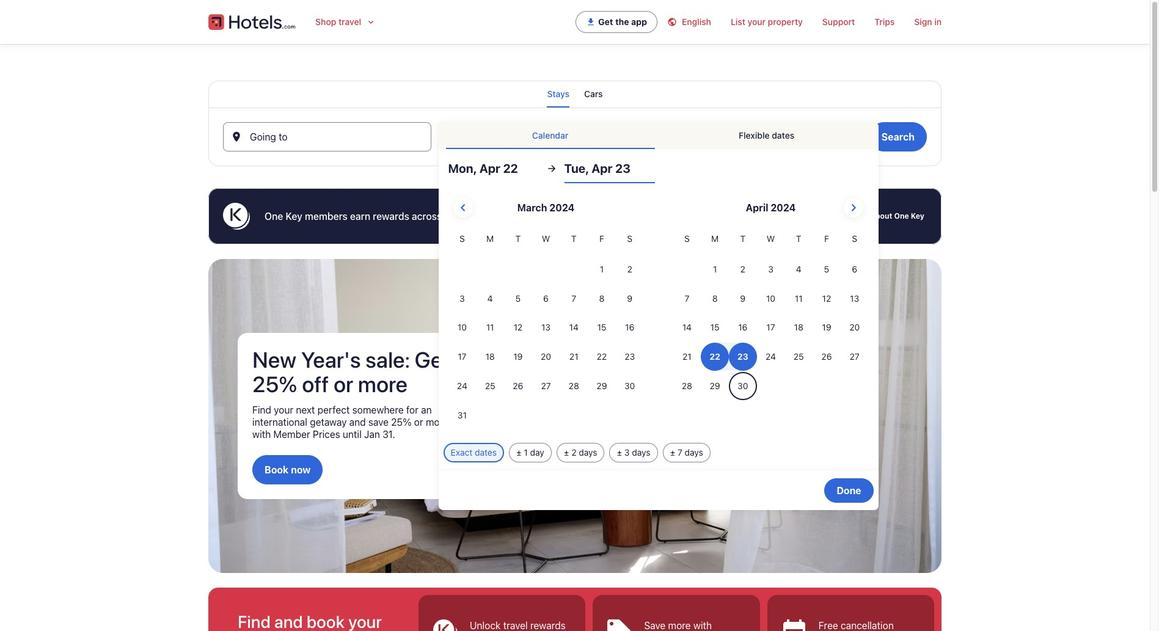 Task type: describe. For each thing, give the bounding box(es) containing it.
book now
[[265, 465, 311, 476]]

3 button inside april 2024 element
[[757, 256, 785, 284]]

mon, apr 22 button
[[449, 154, 539, 183]]

w for april
[[767, 234, 775, 244]]

2 8 button from the left
[[702, 285, 729, 313]]

somewhere
[[353, 405, 404, 416]]

support
[[823, 17, 856, 27]]

or inside find your next perfect somewhere for an international getaway and save 25% or more with member prices until jan 31.
[[414, 417, 424, 428]]

support link
[[813, 10, 865, 34]]

days for ± 7 days
[[685, 447, 704, 458]]

1 9 button from the left
[[616, 285, 644, 313]]

one inside the learn about one key link
[[895, 212, 910, 221]]

1 vertical spatial 12 button
[[504, 314, 532, 342]]

book now link
[[253, 456, 323, 485]]

march 2024
[[518, 202, 575, 213]]

apr 22 - apr 23
[[466, 136, 535, 147]]

1 horizontal spatial 11 button
[[785, 285, 813, 313]]

25 for bottommost 25 button
[[485, 381, 496, 391]]

app
[[632, 17, 648, 27]]

shop travel button
[[306, 10, 386, 34]]

28 for second the "28" button from the right
[[569, 381, 580, 391]]

your for list
[[748, 17, 766, 27]]

sign in button
[[905, 10, 952, 34]]

tue,
[[565, 161, 589, 175]]

april
[[746, 202, 769, 213]]

0 vertical spatial 12 button
[[813, 285, 841, 313]]

± 7 days
[[670, 447, 704, 458]]

now
[[291, 465, 311, 476]]

31
[[458, 410, 467, 421]]

cars
[[585, 89, 603, 99]]

0 horizontal spatial 24 button
[[449, 372, 477, 400]]

0 horizontal spatial 18 button
[[477, 343, 504, 371]]

trailing image
[[366, 17, 376, 27]]

0 vertical spatial 13 button
[[841, 285, 869, 313]]

1 14 button from the left
[[560, 314, 588, 342]]

± 2 days
[[564, 447, 598, 458]]

1 vertical spatial 23
[[616, 161, 631, 175]]

2 for april 2024
[[741, 264, 746, 274]]

0 vertical spatial 20 button
[[841, 314, 869, 342]]

exact dates
[[451, 447, 497, 458]]

more inside new year's sale: get 25% off or more
[[358, 371, 408, 398]]

18 inside april 2024 element
[[795, 323, 804, 333]]

sign
[[915, 17, 933, 27]]

calendar link
[[446, 122, 655, 149]]

0 horizontal spatial 27 button
[[532, 372, 560, 400]]

1 button for march 2024
[[588, 256, 616, 284]]

1 vertical spatial 25 button
[[477, 372, 504, 400]]

list your property
[[731, 17, 803, 27]]

21 for second 21 button
[[683, 352, 692, 362]]

1 horizontal spatial 4 button
[[785, 256, 813, 284]]

vrbo
[[563, 211, 584, 222]]

across
[[412, 211, 442, 222]]

one key members earn rewards across expedia, hotels.com, and vrbo
[[265, 211, 584, 222]]

22 inside march 2024 "element"
[[597, 352, 607, 362]]

apr right mon,
[[480, 161, 501, 175]]

0 horizontal spatial 13 button
[[532, 314, 560, 342]]

hotels logo image
[[209, 12, 296, 32]]

1 horizontal spatial 6 button
[[841, 256, 869, 284]]

31.
[[383, 429, 396, 440]]

0 vertical spatial 18 button
[[785, 314, 813, 342]]

27 inside april 2024 element
[[850, 352, 860, 362]]

1 28 button from the left
[[560, 372, 588, 400]]

9 for 2nd 9 button from the left
[[741, 293, 746, 304]]

16 inside march 2024 "element"
[[626, 323, 635, 333]]

search
[[882, 131, 915, 142]]

1 30 button from the left
[[616, 372, 644, 400]]

1 s from the left
[[460, 234, 465, 244]]

flexible dates link
[[663, 122, 872, 149]]

± 1 day
[[517, 447, 545, 458]]

get the app
[[599, 17, 648, 27]]

0 horizontal spatial 2
[[572, 447, 577, 458]]

10 inside march 2024 "element"
[[458, 323, 467, 333]]

prices
[[313, 429, 340, 440]]

0 horizontal spatial key
[[286, 211, 303, 222]]

0 vertical spatial 23
[[523, 136, 535, 147]]

learn about one key link
[[847, 207, 928, 226]]

mon, apr 22
[[449, 161, 518, 175]]

0 horizontal spatial 11 button
[[477, 314, 504, 342]]

5 button inside march 2024 "element"
[[504, 285, 532, 313]]

± for ± 7 days
[[670, 447, 676, 458]]

book
[[265, 465, 289, 476]]

2024 for march 2024
[[550, 202, 575, 213]]

list your property link
[[722, 10, 813, 34]]

search button
[[870, 122, 928, 152]]

apr 22 - apr 23 button
[[439, 122, 647, 152]]

1 8 button from the left
[[588, 285, 616, 313]]

apr right - on the left
[[505, 136, 521, 147]]

1 21 button from the left
[[560, 343, 588, 371]]

mon,
[[449, 161, 477, 175]]

off
[[302, 371, 329, 398]]

1 29 button from the left
[[588, 372, 616, 400]]

1 vertical spatial 20 button
[[532, 343, 560, 371]]

next
[[296, 405, 315, 416]]

4 inside march 2024 "element"
[[488, 293, 493, 304]]

0 vertical spatial 19 button
[[813, 314, 841, 342]]

1 horizontal spatial 7
[[678, 447, 683, 458]]

11 inside april 2024 element
[[795, 293, 803, 304]]

trips
[[875, 17, 895, 27]]

0 horizontal spatial one
[[265, 211, 283, 222]]

29 for first 29 button from right
[[710, 381, 721, 391]]

cars link
[[585, 81, 603, 108]]

21 for 1st 21 button
[[570, 352, 579, 362]]

sale:
[[366, 347, 410, 373]]

1 horizontal spatial 3
[[625, 447, 630, 458]]

until
[[343, 429, 362, 440]]

the
[[616, 17, 630, 27]]

1 horizontal spatial key
[[912, 212, 925, 221]]

jan
[[364, 429, 380, 440]]

new
[[253, 347, 297, 373]]

2 out of 3 element
[[593, 596, 760, 632]]

0 vertical spatial 27 button
[[841, 343, 869, 371]]

find
[[253, 405, 272, 416]]

flexible dates
[[739, 130, 795, 141]]

19 for the topmost 19 button
[[823, 323, 832, 333]]

16 inside april 2024 element
[[739, 323, 748, 333]]

new year's sale: get 25% off or more main content
[[0, 44, 1151, 632]]

29 for second 29 button from right
[[597, 381, 607, 391]]

earn
[[350, 211, 371, 222]]

± 3 days
[[617, 447, 651, 458]]

3 s from the left
[[685, 234, 690, 244]]

international
[[253, 417, 308, 428]]

english button
[[658, 10, 722, 34]]

± for ± 1 day
[[517, 447, 522, 458]]

0 vertical spatial 24 button
[[757, 343, 785, 371]]

rewards
[[373, 211, 410, 222]]

12 for the bottom 12 button
[[514, 323, 523, 333]]

get the app link
[[576, 11, 658, 33]]

25% inside find your next perfect somewhere for an international getaway and save 25% or more with member prices until jan 31.
[[391, 417, 412, 428]]

days for ± 2 days
[[579, 447, 598, 458]]

about
[[872, 212, 893, 221]]

1 horizontal spatial and
[[543, 211, 560, 222]]

march
[[518, 202, 548, 213]]

f for march 2024
[[600, 234, 605, 244]]

find your next perfect somewhere for an international getaway and save 25% or more with member prices until jan 31.
[[253, 405, 449, 440]]

0 vertical spatial 24
[[766, 352, 777, 362]]

26 button inside april 2024 element
[[813, 343, 841, 371]]

10 inside april 2024 element
[[767, 293, 776, 304]]

2024 for april 2024
[[771, 202, 796, 213]]

get inside new year's sale: get 25% off or more
[[415, 347, 450, 373]]

tue, apr 23
[[565, 161, 631, 175]]

2 21 button from the left
[[674, 343, 702, 371]]

for
[[407, 405, 419, 416]]

members
[[305, 211, 348, 222]]

english
[[682, 17, 712, 27]]

1 15 button from the left
[[588, 314, 616, 342]]

1 vertical spatial 4 button
[[477, 285, 504, 313]]

w for march
[[542, 234, 550, 244]]

member
[[274, 429, 310, 440]]

12 for the top 12 button
[[823, 293, 832, 304]]

done button
[[825, 479, 874, 503]]

2 9 button from the left
[[729, 285, 757, 313]]

1 vertical spatial 19 button
[[504, 343, 532, 371]]

save
[[369, 417, 389, 428]]

23 inside button
[[625, 352, 635, 362]]

2 14 button from the left
[[674, 314, 702, 342]]

20 inside march 2024 "element"
[[541, 352, 552, 362]]

learn
[[849, 212, 870, 221]]

8 inside march 2024 "element"
[[600, 293, 605, 304]]

perfect
[[318, 405, 350, 416]]

23 button
[[616, 343, 644, 371]]

or inside new year's sale: get 25% off or more
[[334, 371, 354, 398]]

3 inside march 2024 "element"
[[460, 293, 465, 304]]

1 vertical spatial 22
[[503, 161, 518, 175]]

tab list containing calendar
[[439, 122, 879, 149]]

property
[[768, 17, 803, 27]]

march 2024 element
[[449, 232, 644, 431]]

0 horizontal spatial 1
[[524, 447, 528, 458]]

28 for first the "28" button from the right
[[682, 381, 693, 391]]

2 t from the left
[[572, 234, 577, 244]]

0 horizontal spatial 22
[[484, 136, 495, 147]]

1 horizontal spatial 25 button
[[785, 343, 813, 371]]

1 vertical spatial 6 button
[[532, 285, 560, 313]]



Task type: locate. For each thing, give the bounding box(es) containing it.
0 vertical spatial 17 button
[[757, 314, 785, 342]]

0 horizontal spatial 21
[[570, 352, 579, 362]]

26 for 26 button in march 2024 "element"
[[513, 381, 524, 391]]

2 m from the left
[[712, 234, 719, 244]]

list
[[731, 17, 746, 27]]

tab list up tue, apr 23 button
[[439, 122, 879, 149]]

28 inside march 2024 "element"
[[569, 381, 580, 391]]

done
[[837, 485, 862, 496]]

0 vertical spatial 26
[[822, 352, 833, 362]]

0 horizontal spatial dates
[[475, 447, 497, 458]]

1 horizontal spatial 28 button
[[674, 372, 702, 400]]

shop
[[316, 17, 337, 27]]

1 horizontal spatial 2
[[628, 264, 633, 274]]

23 right 22 button
[[625, 352, 635, 362]]

0 horizontal spatial days
[[579, 447, 598, 458]]

key
[[286, 211, 303, 222], [912, 212, 925, 221]]

22 down apr 22 - apr 23 at the left of page
[[503, 161, 518, 175]]

0 horizontal spatial 4 button
[[477, 285, 504, 313]]

15 inside march 2024 "element"
[[598, 323, 607, 333]]

27
[[850, 352, 860, 362], [541, 381, 551, 391]]

22 left 23 button in the bottom right of the page
[[597, 352, 607, 362]]

±
[[517, 447, 522, 458], [564, 447, 570, 458], [617, 447, 623, 458], [670, 447, 676, 458]]

1 inside april 2024 element
[[714, 264, 717, 274]]

17 inside march 2024 "element"
[[458, 352, 467, 362]]

25%
[[253, 371, 298, 398], [391, 417, 412, 428]]

more inside find your next perfect somewhere for an international getaway and save 25% or more with member prices until jan 31.
[[426, 417, 449, 428]]

0 vertical spatial 11
[[795, 293, 803, 304]]

31 button
[[449, 402, 477, 430]]

2 days from the left
[[632, 447, 651, 458]]

an
[[421, 405, 432, 416]]

14 inside march 2024 "element"
[[570, 323, 579, 333]]

3 out of 3 element
[[768, 596, 935, 632]]

28 button
[[560, 372, 588, 400], [674, 372, 702, 400]]

1 horizontal spatial 21
[[683, 352, 692, 362]]

6 button
[[841, 256, 869, 284], [532, 285, 560, 313]]

14 inside april 2024 element
[[683, 323, 692, 333]]

t
[[516, 234, 521, 244], [572, 234, 577, 244], [741, 234, 746, 244], [797, 234, 802, 244]]

12 inside april 2024 element
[[823, 293, 832, 304]]

2 2024 from the left
[[771, 202, 796, 213]]

2 vertical spatial 23
[[625, 352, 635, 362]]

25 inside march 2024 "element"
[[485, 381, 496, 391]]

1 horizontal spatial 16 button
[[729, 314, 757, 342]]

19
[[823, 323, 832, 333], [514, 352, 523, 362]]

m inside april 2024 element
[[712, 234, 719, 244]]

application inside new year's sale: get 25% off or more 'main content'
[[449, 193, 869, 431]]

2024 right march
[[550, 202, 575, 213]]

1 t from the left
[[516, 234, 521, 244]]

download the app button image
[[586, 17, 596, 27]]

0 vertical spatial 18
[[795, 323, 804, 333]]

2 ± from the left
[[564, 447, 570, 458]]

21 button left 23 button in the bottom right of the page
[[560, 343, 588, 371]]

small image
[[668, 17, 682, 27]]

14 for 1st 14 button
[[570, 323, 579, 333]]

1 horizontal spatial 14
[[683, 323, 692, 333]]

or up perfect
[[334, 371, 354, 398]]

1 vertical spatial 18 button
[[477, 343, 504, 371]]

0 vertical spatial 5
[[825, 264, 830, 274]]

1 horizontal spatial one
[[895, 212, 910, 221]]

f inside april 2024 element
[[825, 234, 830, 244]]

23 right - on the left
[[523, 136, 535, 147]]

1 horizontal spatial 13 button
[[841, 285, 869, 313]]

1 horizontal spatial 18 button
[[785, 314, 813, 342]]

21 left 22 button
[[570, 352, 579, 362]]

13 inside april 2024 element
[[851, 293, 860, 304]]

2 9 from the left
[[741, 293, 746, 304]]

15 inside april 2024 element
[[711, 323, 720, 333]]

2 8 from the left
[[713, 293, 718, 304]]

30 for 1st 30 button from the left
[[625, 381, 636, 391]]

1 29 from the left
[[597, 381, 607, 391]]

sign in
[[915, 17, 942, 27]]

get right download the app button icon
[[599, 17, 614, 27]]

w inside april 2024 element
[[767, 234, 775, 244]]

get inside 'link'
[[599, 17, 614, 27]]

dates for flexible dates
[[772, 130, 795, 141]]

2 16 button from the left
[[729, 314, 757, 342]]

1 horizontal spatial 7 button
[[674, 285, 702, 313]]

1 horizontal spatial 11
[[795, 293, 803, 304]]

1 16 from the left
[[626, 323, 635, 333]]

with
[[253, 429, 271, 440]]

5 button inside april 2024 element
[[813, 256, 841, 284]]

0 horizontal spatial 25
[[485, 381, 496, 391]]

w inside march 2024 "element"
[[542, 234, 550, 244]]

days right ± 3 days
[[685, 447, 704, 458]]

1 horizontal spatial 15
[[711, 323, 720, 333]]

1 vertical spatial get
[[415, 347, 450, 373]]

flexible
[[739, 130, 770, 141]]

1 horizontal spatial 5 button
[[813, 256, 841, 284]]

30 button
[[616, 372, 644, 400], [729, 372, 757, 400]]

20
[[850, 323, 860, 333], [541, 352, 552, 362]]

tue, apr 23 button
[[565, 154, 655, 183]]

25% up find
[[253, 371, 298, 398]]

13 button
[[841, 285, 869, 313], [532, 314, 560, 342]]

26 inside april 2024 element
[[822, 352, 833, 362]]

tab list containing stays
[[209, 81, 942, 108]]

apr right tue,
[[592, 161, 613, 175]]

2 for march 2024
[[628, 264, 633, 274]]

april 2024
[[746, 202, 796, 213]]

6 inside march 2024 "element"
[[544, 293, 549, 304]]

16
[[626, 323, 635, 333], [739, 323, 748, 333]]

1 vertical spatial 17 button
[[449, 343, 477, 371]]

days left ± 3 days
[[579, 447, 598, 458]]

1 out of 3 element
[[419, 596, 586, 632]]

± right ± 3 days
[[670, 447, 676, 458]]

5
[[825, 264, 830, 274], [516, 293, 521, 304]]

0 vertical spatial 4 button
[[785, 256, 813, 284]]

21 right 23 button in the bottom right of the page
[[683, 352, 692, 362]]

1 horizontal spatial 2024
[[771, 202, 796, 213]]

30 for 1st 30 button from the right
[[738, 381, 749, 391]]

stays link
[[548, 81, 570, 108]]

your
[[748, 17, 766, 27], [274, 405, 294, 416]]

days for ± 3 days
[[632, 447, 651, 458]]

0 horizontal spatial or
[[334, 371, 354, 398]]

0 vertical spatial 25
[[794, 352, 804, 362]]

1 days from the left
[[579, 447, 598, 458]]

19 button
[[813, 314, 841, 342], [504, 343, 532, 371]]

1 horizontal spatial 19
[[823, 323, 832, 333]]

your for find
[[274, 405, 294, 416]]

21 button
[[560, 343, 588, 371], [674, 343, 702, 371]]

25 inside april 2024 element
[[794, 352, 804, 362]]

one
[[265, 211, 283, 222], [895, 212, 910, 221]]

29 button
[[588, 372, 616, 400], [702, 372, 729, 400]]

tab list up the "calendar"
[[209, 81, 942, 108]]

tab list
[[209, 81, 942, 108], [439, 122, 879, 149]]

1 1 button from the left
[[588, 256, 616, 284]]

1 horizontal spatial 1 button
[[702, 256, 729, 284]]

2 28 button from the left
[[674, 372, 702, 400]]

days left ± 7 days
[[632, 447, 651, 458]]

previous month image
[[456, 201, 471, 215]]

8 inside april 2024 element
[[713, 293, 718, 304]]

1 vertical spatial 25%
[[391, 417, 412, 428]]

25% inside new year's sale: get 25% off or more
[[253, 371, 298, 398]]

2 30 from the left
[[738, 381, 749, 391]]

1 28 from the left
[[569, 381, 580, 391]]

0 vertical spatial or
[[334, 371, 354, 398]]

9 for 1st 9 button from the left
[[628, 293, 633, 304]]

15 for second "15" button from the left
[[711, 323, 720, 333]]

and
[[543, 211, 560, 222], [350, 417, 366, 428]]

1 vertical spatial 13
[[542, 323, 551, 333]]

4 ± from the left
[[670, 447, 676, 458]]

0 vertical spatial and
[[543, 211, 560, 222]]

26
[[822, 352, 833, 362], [513, 381, 524, 391]]

21 inside april 2024 element
[[683, 352, 692, 362]]

year's
[[301, 347, 361, 373]]

0 vertical spatial 26 button
[[813, 343, 841, 371]]

1 vertical spatial your
[[274, 405, 294, 416]]

14 for 2nd 14 button from the left
[[683, 323, 692, 333]]

12 inside march 2024 "element"
[[514, 323, 523, 333]]

30
[[625, 381, 636, 391], [738, 381, 749, 391]]

2 button
[[616, 256, 644, 284], [729, 256, 757, 284]]

17 for right '17' button
[[767, 323, 776, 333]]

2 29 button from the left
[[702, 372, 729, 400]]

10 button inside april 2024 element
[[757, 285, 785, 313]]

0 vertical spatial 22
[[484, 136, 495, 147]]

0 horizontal spatial 19 button
[[504, 343, 532, 371]]

1 inside march 2024 "element"
[[600, 264, 604, 274]]

1 vertical spatial 26
[[513, 381, 524, 391]]

1 horizontal spatial 9
[[741, 293, 746, 304]]

0 horizontal spatial 26
[[513, 381, 524, 391]]

9 inside march 2024 "element"
[[628, 293, 633, 304]]

one right 'about'
[[895, 212, 910, 221]]

4
[[797, 264, 802, 274], [488, 293, 493, 304]]

1 for april 2024
[[714, 264, 717, 274]]

key left members
[[286, 211, 303, 222]]

13 inside march 2024 "element"
[[542, 323, 551, 333]]

1 vertical spatial 5 button
[[504, 285, 532, 313]]

18 inside march 2024 "element"
[[486, 352, 495, 362]]

1 21 from the left
[[570, 352, 579, 362]]

your inside find your next perfect somewhere for an international getaway and save 25% or more with member prices until jan 31.
[[274, 405, 294, 416]]

1 7 button from the left
[[560, 285, 588, 313]]

2024
[[550, 202, 575, 213], [771, 202, 796, 213]]

0 vertical spatial 13
[[851, 293, 860, 304]]

1 vertical spatial 26 button
[[504, 372, 532, 400]]

2 s from the left
[[628, 234, 633, 244]]

25 for right 25 button
[[794, 352, 804, 362]]

3 inside april 2024 element
[[769, 264, 774, 274]]

more up somewhere on the bottom left
[[358, 371, 408, 398]]

2 inside "element"
[[628, 264, 633, 274]]

dates inside flexible dates link
[[772, 130, 795, 141]]

2 15 from the left
[[711, 323, 720, 333]]

2 f from the left
[[825, 234, 830, 244]]

f
[[600, 234, 605, 244], [825, 234, 830, 244]]

1 15 from the left
[[598, 323, 607, 333]]

30 inside april 2024 element
[[738, 381, 749, 391]]

1 button for april 2024
[[702, 256, 729, 284]]

get right "sale:"
[[415, 347, 450, 373]]

± left day
[[517, 447, 522, 458]]

0 vertical spatial get
[[599, 17, 614, 27]]

5 for 5 "button" within april 2024 element
[[825, 264, 830, 274]]

7 button
[[560, 285, 588, 313], [674, 285, 702, 313]]

1 vertical spatial 3 button
[[449, 285, 477, 313]]

0 horizontal spatial 6
[[544, 293, 549, 304]]

days
[[579, 447, 598, 458], [632, 447, 651, 458], [685, 447, 704, 458]]

29 inside april 2024 element
[[710, 381, 721, 391]]

12 button
[[813, 285, 841, 313], [504, 314, 532, 342]]

1 horizontal spatial 17 button
[[757, 314, 785, 342]]

15 for first "15" button from left
[[598, 323, 607, 333]]

1 16 button from the left
[[616, 314, 644, 342]]

2 button inside "element"
[[616, 256, 644, 284]]

1 vertical spatial 4
[[488, 293, 493, 304]]

april 2024 element
[[674, 232, 869, 402]]

travel
[[339, 17, 361, 27]]

2 29 from the left
[[710, 381, 721, 391]]

exact
[[451, 447, 473, 458]]

25% down for
[[391, 417, 412, 428]]

22 left - on the left
[[484, 136, 495, 147]]

2 7 button from the left
[[674, 285, 702, 313]]

0 horizontal spatial 5 button
[[504, 285, 532, 313]]

2 28 from the left
[[682, 381, 693, 391]]

11 inside march 2024 "element"
[[487, 323, 494, 333]]

21 inside march 2024 "element"
[[570, 352, 579, 362]]

2 button for march 2024
[[616, 256, 644, 284]]

1 ± from the left
[[517, 447, 522, 458]]

and inside find your next perfect somewhere for an international getaway and save 25% or more with member prices until jan 31.
[[350, 417, 366, 428]]

7 inside march 2024 "element"
[[572, 293, 577, 304]]

1 vertical spatial 24 button
[[449, 372, 477, 400]]

your right the list
[[748, 17, 766, 27]]

m
[[487, 234, 494, 244], [712, 234, 719, 244]]

key right 'about'
[[912, 212, 925, 221]]

dates right the exact
[[475, 447, 497, 458]]

0 horizontal spatial more
[[358, 371, 408, 398]]

m for april 2024
[[712, 234, 719, 244]]

day
[[530, 447, 545, 458]]

0 horizontal spatial 29
[[597, 381, 607, 391]]

1 9 from the left
[[628, 293, 633, 304]]

1 horizontal spatial 6
[[853, 264, 858, 274]]

f inside march 2024 "element"
[[600, 234, 605, 244]]

application containing march 2024
[[449, 193, 869, 431]]

0 vertical spatial 3
[[769, 264, 774, 274]]

dates for exact dates
[[475, 447, 497, 458]]

± for ± 3 days
[[617, 447, 623, 458]]

26 button inside march 2024 "element"
[[504, 372, 532, 400]]

1 vertical spatial 10 button
[[449, 314, 477, 342]]

your up international
[[274, 405, 294, 416]]

2
[[628, 264, 633, 274], [741, 264, 746, 274], [572, 447, 577, 458]]

0 horizontal spatial 30 button
[[616, 372, 644, 400]]

1 for march 2024
[[600, 264, 604, 274]]

± for ± 2 days
[[564, 447, 570, 458]]

0 vertical spatial 25%
[[253, 371, 298, 398]]

13
[[851, 293, 860, 304], [542, 323, 551, 333]]

m inside "element"
[[487, 234, 494, 244]]

1 8 from the left
[[600, 293, 605, 304]]

11
[[795, 293, 803, 304], [487, 323, 494, 333]]

2 16 from the left
[[739, 323, 748, 333]]

24 inside "element"
[[457, 381, 468, 391]]

0 horizontal spatial 15 button
[[588, 314, 616, 342]]

15 button
[[588, 314, 616, 342], [702, 314, 729, 342]]

2 21 from the left
[[683, 352, 692, 362]]

new year's sale: get 25% off or more
[[253, 347, 450, 398]]

30 inside march 2024 "element"
[[625, 381, 636, 391]]

1 horizontal spatial 27 button
[[841, 343, 869, 371]]

more down an at the bottom
[[426, 417, 449, 428]]

2 14 from the left
[[683, 323, 692, 333]]

1 vertical spatial 18
[[486, 352, 495, 362]]

0 vertical spatial 12
[[823, 293, 832, 304]]

5 button
[[813, 256, 841, 284], [504, 285, 532, 313]]

± right day
[[564, 447, 570, 458]]

1 vertical spatial and
[[350, 417, 366, 428]]

0 horizontal spatial 3
[[460, 293, 465, 304]]

2024 right the april
[[771, 202, 796, 213]]

2 button for april 2024
[[729, 256, 757, 284]]

apr left - on the left
[[466, 136, 481, 147]]

0 horizontal spatial 7 button
[[560, 285, 588, 313]]

6 inside april 2024 element
[[853, 264, 858, 274]]

2 1 button from the left
[[702, 256, 729, 284]]

9 inside april 2024 element
[[741, 293, 746, 304]]

19 for bottommost 19 button
[[514, 352, 523, 362]]

3 days from the left
[[685, 447, 704, 458]]

or down for
[[414, 417, 424, 428]]

22 button
[[588, 343, 616, 371]]

and up the until
[[350, 417, 366, 428]]

29 inside march 2024 "element"
[[597, 381, 607, 391]]

0 vertical spatial 10 button
[[757, 285, 785, 313]]

1 w from the left
[[542, 234, 550, 244]]

1 14 from the left
[[570, 323, 579, 333]]

2 w from the left
[[767, 234, 775, 244]]

19 inside march 2024 "element"
[[514, 352, 523, 362]]

23 right tue,
[[616, 161, 631, 175]]

5 for 5 "button" inside the march 2024 "element"
[[516, 293, 521, 304]]

0 horizontal spatial 6 button
[[532, 285, 560, 313]]

0 horizontal spatial 14 button
[[560, 314, 588, 342]]

f for april 2024
[[825, 234, 830, 244]]

1 30 from the left
[[625, 381, 636, 391]]

dates right flexible
[[772, 130, 795, 141]]

1 f from the left
[[600, 234, 605, 244]]

17 inside april 2024 element
[[767, 323, 776, 333]]

1 vertical spatial dates
[[475, 447, 497, 458]]

w down april 2024
[[767, 234, 775, 244]]

dates
[[772, 130, 795, 141], [475, 447, 497, 458]]

4 button
[[785, 256, 813, 284], [477, 285, 504, 313]]

stays
[[548, 89, 570, 99]]

8 button
[[588, 285, 616, 313], [702, 285, 729, 313]]

trips link
[[865, 10, 905, 34]]

2 2 button from the left
[[729, 256, 757, 284]]

1 2 button from the left
[[616, 256, 644, 284]]

1 horizontal spatial 26 button
[[813, 343, 841, 371]]

2 15 button from the left
[[702, 314, 729, 342]]

5 inside april 2024 element
[[825, 264, 830, 274]]

0 horizontal spatial 10 button
[[449, 314, 477, 342]]

1 horizontal spatial 30
[[738, 381, 749, 391]]

1 horizontal spatial 9 button
[[729, 285, 757, 313]]

27 inside march 2024 "element"
[[541, 381, 551, 391]]

1 horizontal spatial w
[[767, 234, 775, 244]]

1 horizontal spatial 27
[[850, 352, 860, 362]]

18 button
[[785, 314, 813, 342], [477, 343, 504, 371]]

18
[[795, 323, 804, 333], [486, 352, 495, 362]]

0 vertical spatial more
[[358, 371, 408, 398]]

1 horizontal spatial 8
[[713, 293, 718, 304]]

17 button
[[757, 314, 785, 342], [449, 343, 477, 371]]

4 inside april 2024 element
[[797, 264, 802, 274]]

learn about one key
[[849, 212, 925, 221]]

4 t from the left
[[797, 234, 802, 244]]

26 inside march 2024 "element"
[[513, 381, 524, 391]]

getaway
[[310, 417, 347, 428]]

directional image
[[546, 163, 557, 174]]

1 vertical spatial 12
[[514, 323, 523, 333]]

23
[[523, 136, 535, 147], [616, 161, 631, 175], [625, 352, 635, 362]]

21 button right 23 button in the bottom right of the page
[[674, 343, 702, 371]]

in
[[935, 17, 942, 27]]

0 vertical spatial 11 button
[[785, 285, 813, 313]]

hotels.com,
[[486, 211, 541, 222]]

3 button
[[757, 256, 785, 284], [449, 285, 477, 313]]

one left members
[[265, 211, 283, 222]]

4 s from the left
[[853, 234, 858, 244]]

7 inside april 2024 element
[[685, 293, 690, 304]]

m for march 2024
[[487, 234, 494, 244]]

0 vertical spatial 6
[[853, 264, 858, 274]]

2 30 button from the left
[[729, 372, 757, 400]]

± right ± 2 days at the bottom
[[617, 447, 623, 458]]

-
[[498, 136, 502, 147]]

1 m from the left
[[487, 234, 494, 244]]

17 for left '17' button
[[458, 352, 467, 362]]

shop travel
[[316, 17, 361, 27]]

0 horizontal spatial 4
[[488, 293, 493, 304]]

1 2024 from the left
[[550, 202, 575, 213]]

next month image
[[847, 201, 862, 215]]

20 inside april 2024 element
[[850, 323, 860, 333]]

3 t from the left
[[741, 234, 746, 244]]

0 horizontal spatial 17 button
[[449, 343, 477, 371]]

28 inside april 2024 element
[[682, 381, 693, 391]]

5 inside march 2024 "element"
[[516, 293, 521, 304]]

19 inside april 2024 element
[[823, 323, 832, 333]]

26 for 26 button inside april 2024 element
[[822, 352, 833, 362]]

1 horizontal spatial or
[[414, 417, 424, 428]]

calendar
[[532, 130, 569, 141]]

0 horizontal spatial 12 button
[[504, 314, 532, 342]]

application
[[449, 193, 869, 431]]

and left the vrbo
[[543, 211, 560, 222]]

10
[[767, 293, 776, 304], [458, 323, 467, 333]]

3 ± from the left
[[617, 447, 623, 458]]

1 vertical spatial 3
[[460, 293, 465, 304]]

w down the march 2024
[[542, 234, 550, 244]]

1 horizontal spatial get
[[599, 17, 614, 27]]

0 vertical spatial your
[[748, 17, 766, 27]]

expedia,
[[445, 211, 484, 222]]

1 horizontal spatial 1
[[600, 264, 604, 274]]



Task type: vqa. For each thing, say whether or not it's contained in the screenshot.
Jan
yes



